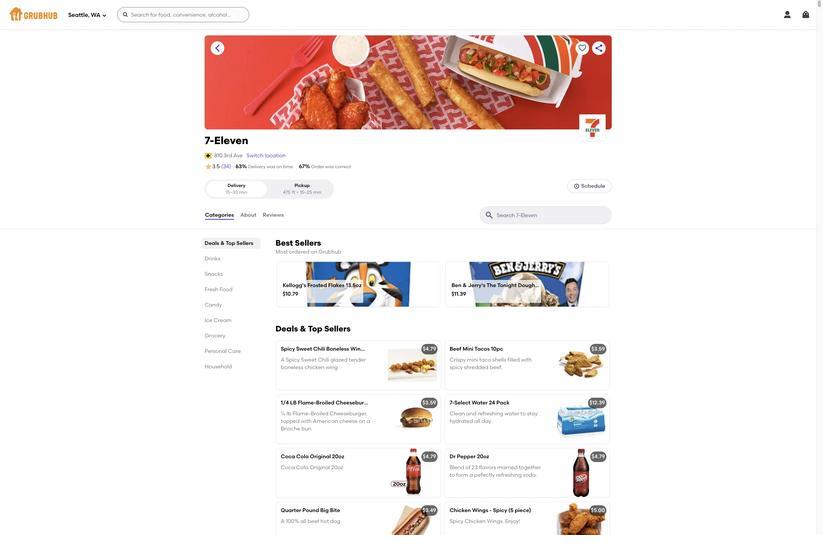 Task type: describe. For each thing, give the bounding box(es) containing it.
snacks
[[205, 271, 223, 278]]

order
[[311, 164, 324, 170]]

a spicy sweet chili glazed tender boneless chicken wing
[[281, 357, 366, 371]]

lb
[[290, 400, 297, 407]]

boneless
[[281, 365, 303, 371]]

big
[[320, 508, 329, 515]]

ft
[[292, 190, 295, 195]]

7-eleven logo image
[[579, 115, 606, 141]]

beef
[[450, 347, 461, 353]]

•
[[297, 190, 298, 195]]

cheese
[[339, 419, 358, 425]]

a inside ¼ lb flame-broiled cheeseburger, topped with american cheese on a brioche bun
[[367, 419, 370, 425]]

to inside blend of 23 flavors married together to form a pefectly refreshing soda.
[[450, 473, 455, 479]]

subscription pass image
[[205, 153, 212, 159]]

$5.00
[[591, 508, 605, 515]]

drinks
[[205, 256, 220, 262]]

0 vertical spatial cola
[[296, 454, 309, 461]]

1 vertical spatial original
[[310, 465, 330, 471]]

pickup
[[295, 183, 310, 189]]

-
[[489, 508, 492, 515]]

1/4 lb flame-broiled cheeseburger image
[[384, 396, 441, 445]]

jerry's
[[468, 283, 485, 289]]

$11.39
[[452, 291, 466, 298]]

100%
[[286, 519, 299, 525]]

was for 63
[[267, 164, 275, 170]]

24
[[489, 400, 495, 407]]

married
[[497, 465, 518, 471]]

ice cream tab
[[205, 317, 257, 325]]

pefectly
[[474, 473, 495, 479]]

switch
[[247, 153, 263, 159]]

beef mini tacos 10pc image
[[553, 342, 609, 391]]

$4.79 for beef
[[423, 347, 436, 353]]

beef mini tacos 10pc
[[450, 347, 503, 353]]

broiled for cheeseburger,
[[311, 411, 328, 417]]

Search 7-Eleven search field
[[496, 212, 609, 219]]

deals & top sellers tab
[[205, 240, 257, 248]]

flakes
[[328, 283, 345, 289]]

flame- for lb
[[293, 411, 311, 417]]

deals & top sellers inside tab
[[205, 240, 253, 247]]

sweet inside the a spicy sweet chili glazed tender boneless chicken wing
[[301, 357, 317, 364]]

spicy
[[450, 365, 463, 371]]

quarter pound big bite image
[[384, 503, 441, 536]]

option group containing delivery 15–30 min
[[205, 180, 334, 199]]

best sellers most ordered on grubhub
[[276, 239, 341, 256]]

2 horizontal spatial svg image
[[801, 10, 810, 19]]

and
[[466, 411, 476, 417]]

reviews button
[[262, 202, 284, 229]]

delivery 15–30 min
[[226, 183, 247, 195]]

with inside ¼ lb flame-broiled cheeseburger, topped with american cheese on a brioche bun
[[301, 419, 312, 425]]

dog
[[330, 519, 340, 525]]

grocery
[[205, 333, 225, 340]]

save this restaurant button
[[576, 41, 589, 55]]

fresh
[[205, 287, 218, 293]]

15–25
[[300, 190, 312, 195]]

2 coca cola original 20oz from the top
[[281, 465, 343, 471]]

correct
[[335, 164, 351, 170]]

0 horizontal spatial svg image
[[122, 12, 128, 18]]

1 vertical spatial deals
[[276, 325, 298, 334]]

svg image inside schedule button
[[574, 184, 580, 190]]

0 vertical spatial wings
[[350, 347, 367, 353]]

was for 67
[[325, 164, 334, 170]]

enjoy!
[[505, 519, 520, 525]]

$3.49
[[423, 508, 436, 515]]

broiled for cheeseburger
[[316, 400, 334, 407]]

3.5
[[212, 164, 220, 170]]

personal care tab
[[205, 348, 257, 356]]

1 vertical spatial chicken
[[465, 519, 486, 525]]

soda.
[[523, 473, 537, 479]]

seattle,
[[68, 12, 90, 18]]

categories button
[[205, 202, 234, 229]]

blend of 23 flavors married together to form a pefectly refreshing soda.
[[450, 465, 541, 479]]

0 vertical spatial chicken
[[450, 508, 471, 515]]

cheeseburger
[[336, 400, 373, 407]]

7- for select
[[450, 400, 454, 407]]

spicy sweet chili boneless wings 8 count image
[[384, 342, 441, 391]]

13.5oz
[[346, 283, 362, 289]]

quarter pound big bite
[[281, 508, 340, 515]]

1 vertical spatial deals & top sellers
[[276, 325, 351, 334]]

0 vertical spatial sweet
[[296, 347, 312, 353]]

water
[[472, 400, 488, 407]]

dough...
[[518, 283, 539, 289]]

stay
[[527, 411, 538, 417]]

snacks tab
[[205, 271, 257, 279]]

wings.
[[487, 519, 504, 525]]

1 coca cola original 20oz from the top
[[281, 454, 344, 461]]

810
[[214, 153, 222, 159]]

min inside pickup 475 ft • 15–25 min
[[313, 190, 321, 195]]

cream
[[214, 318, 232, 324]]

of
[[465, 465, 470, 471]]

$12.39
[[590, 400, 605, 407]]

mini
[[463, 347, 473, 353]]

together
[[519, 465, 541, 471]]

to inside clean and refreshing water to stay hydrated all day.
[[521, 411, 526, 417]]

7-select water 24 pack
[[450, 400, 510, 407]]

select
[[454, 400, 471, 407]]

drinks tab
[[205, 255, 257, 263]]

a for a 100% all beef hot dog
[[281, 519, 285, 525]]

(34)
[[221, 164, 231, 170]]

$3.59 for ¼ lb flame-broiled cheeseburger, topped with american cheese on a brioche bun
[[423, 400, 436, 407]]

cheeseburger,
[[330, 411, 367, 417]]

3rd
[[224, 153, 232, 159]]

blend
[[450, 465, 464, 471]]

63
[[236, 164, 242, 170]]

piece)
[[515, 508, 531, 515]]

filled
[[508, 357, 520, 364]]

delivery for 15–30
[[228, 183, 245, 189]]

2 coca from the top
[[281, 465, 295, 471]]

beef
[[308, 519, 319, 525]]

1 horizontal spatial wings
[[472, 508, 488, 515]]

7-eleven
[[205, 134, 248, 147]]

$10.79
[[283, 291, 298, 298]]

form
[[456, 473, 468, 479]]

ice cream
[[205, 318, 232, 324]]

with inside crispy mini taco shells filled with spicy shredded beef.
[[521, 357, 532, 364]]

wing
[[326, 365, 338, 371]]

shredded
[[464, 365, 488, 371]]

food
[[220, 287, 233, 293]]

7- for eleven
[[205, 134, 214, 147]]

shells
[[492, 357, 506, 364]]

dr pepper 20oz image
[[553, 449, 609, 498]]

475
[[283, 190, 290, 195]]

seattle, wa
[[68, 12, 100, 18]]

0 vertical spatial chili
[[313, 347, 325, 353]]

delivery for was
[[248, 164, 266, 170]]

brioche
[[281, 426, 300, 433]]

frosted
[[307, 283, 327, 289]]



Task type: vqa. For each thing, say whether or not it's contained in the screenshot.
Massis Kabob (Century City)'s the $4.49 delivery
no



Task type: locate. For each thing, give the bounding box(es) containing it.
spicy chicken wings. enjoy!
[[450, 519, 520, 525]]

on right the cheese
[[359, 419, 365, 425]]

deals up 'drinks'
[[205, 240, 219, 247]]

on right ordered
[[311, 249, 317, 256]]

1 vertical spatial chili
[[318, 357, 329, 364]]

cola
[[296, 454, 309, 461], [296, 465, 308, 471]]

67
[[299, 164, 305, 170]]

1/4 lb flame-broiled cheeseburger
[[281, 400, 373, 407]]

deals down $10.79
[[276, 325, 298, 334]]

was down location
[[267, 164, 275, 170]]

0 horizontal spatial svg image
[[102, 13, 107, 18]]

0 vertical spatial delivery
[[248, 164, 266, 170]]

a up boneless
[[281, 357, 285, 364]]

magnifying glass icon image
[[485, 211, 494, 220]]

to down blend
[[450, 473, 455, 479]]

deals inside tab
[[205, 240, 219, 247]]

all left beef at bottom left
[[300, 519, 306, 525]]

1 vertical spatial delivery
[[228, 183, 245, 189]]

min inside the delivery 15–30 min
[[239, 190, 247, 195]]

ben
[[452, 283, 461, 289]]

0 horizontal spatial to
[[450, 473, 455, 479]]

1 horizontal spatial was
[[325, 164, 334, 170]]

location
[[265, 153, 286, 159]]

day.
[[482, 419, 492, 425]]

flavors
[[479, 465, 496, 471]]

$4.79 for dr
[[423, 454, 436, 461]]

1 vertical spatial a
[[469, 473, 473, 479]]

2 vertical spatial &
[[300, 325, 306, 334]]

1 vertical spatial top
[[308, 325, 322, 334]]

flame- right the lb
[[298, 400, 316, 407]]

0 vertical spatial deals & top sellers
[[205, 240, 253, 247]]

fresh food tab
[[205, 286, 257, 294]]

dr
[[450, 454, 456, 461]]

1 horizontal spatial min
[[313, 190, 321, 195]]

to left 'stay'
[[521, 411, 526, 417]]

all left day.
[[474, 419, 480, 425]]

0 horizontal spatial delivery
[[228, 183, 245, 189]]

¼ lb flame-broiled cheeseburger, topped with american cheese on a brioche bun
[[281, 411, 370, 433]]

schedule button
[[567, 180, 612, 193]]

0 horizontal spatial all
[[300, 519, 306, 525]]

svg image
[[783, 10, 792, 19], [102, 13, 107, 18]]

1 horizontal spatial with
[[521, 357, 532, 364]]

caret left icon image
[[213, 44, 222, 53]]

0 vertical spatial top
[[226, 240, 235, 247]]

2 vertical spatial on
[[359, 419, 365, 425]]

a
[[367, 419, 370, 425], [469, 473, 473, 479]]

hot
[[320, 519, 329, 525]]

a inside the a spicy sweet chili glazed tender boneless chicken wing
[[281, 357, 285, 364]]

810 3rd ave
[[214, 153, 243, 159]]

personal care
[[205, 349, 241, 355]]

1 vertical spatial all
[[300, 519, 306, 525]]

1 horizontal spatial all
[[474, 419, 480, 425]]

10pc
[[491, 347, 503, 353]]

delivery down switch
[[248, 164, 266, 170]]

bite
[[330, 508, 340, 515]]

1 coca from the top
[[281, 454, 295, 461]]

spicy inside the a spicy sweet chili glazed tender boneless chicken wing
[[286, 357, 300, 364]]

delivery
[[248, 164, 266, 170], [228, 183, 245, 189]]

coca cola original 20oz image
[[384, 449, 441, 498]]

1 vertical spatial a
[[281, 519, 285, 525]]

chicken down chicken wings - spicy (5 piece)
[[465, 519, 486, 525]]

best
[[276, 239, 293, 248]]

1 horizontal spatial a
[[469, 473, 473, 479]]

0 horizontal spatial sellers
[[236, 240, 253, 247]]

1 vertical spatial cola
[[296, 465, 308, 471]]

0 vertical spatial to
[[521, 411, 526, 417]]

1 vertical spatial flame-
[[293, 411, 311, 417]]

1 a from the top
[[281, 357, 285, 364]]

grocery tab
[[205, 332, 257, 340]]

0 horizontal spatial with
[[301, 419, 312, 425]]

on inside best sellers most ordered on grubhub
[[311, 249, 317, 256]]

0 horizontal spatial $3.59
[[423, 400, 436, 407]]

delivery inside the delivery 15–30 min
[[228, 183, 245, 189]]

a for a spicy sweet chili glazed tender boneless chicken wing
[[281, 357, 285, 364]]

1 vertical spatial refreshing
[[496, 473, 522, 479]]

& right ben
[[463, 283, 467, 289]]

0 vertical spatial all
[[474, 419, 480, 425]]

about button
[[240, 202, 257, 229]]

sellers inside best sellers most ordered on grubhub
[[295, 239, 321, 248]]

about
[[240, 212, 256, 219]]

1 vertical spatial to
[[450, 473, 455, 479]]

refreshing up day.
[[478, 411, 503, 417]]

0 vertical spatial with
[[521, 357, 532, 364]]

star icon image
[[205, 163, 212, 171]]

hydrated
[[450, 419, 473, 425]]

delivery up 15–30
[[228, 183, 245, 189]]

1 vertical spatial on
[[311, 249, 317, 256]]

categories
[[205, 212, 234, 219]]

sellers up boneless
[[324, 325, 351, 334]]

1 vertical spatial sweet
[[301, 357, 317, 364]]

1/4
[[281, 400, 289, 407]]

household tab
[[205, 363, 257, 371]]

2 was from the left
[[325, 164, 334, 170]]

all inside clean and refreshing water to stay hydrated all day.
[[474, 419, 480, 425]]

& inside tab
[[221, 240, 225, 247]]

8
[[368, 347, 371, 353]]

20oz
[[332, 454, 344, 461], [477, 454, 489, 461], [331, 465, 343, 471]]

crispy
[[450, 357, 466, 364]]

$4.79
[[423, 347, 436, 353], [423, 454, 436, 461], [592, 454, 605, 461]]

bun
[[302, 426, 311, 433]]

wa
[[91, 12, 100, 18]]

0 horizontal spatial wings
[[350, 347, 367, 353]]

kellogg's frosted flakes 13.5oz $10.79
[[283, 283, 362, 298]]

flame- right lb
[[293, 411, 311, 417]]

top up the drinks tab
[[226, 240, 235, 247]]

refreshing down married
[[496, 473, 522, 479]]

deals & top sellers up spicy sweet chili boneless wings 8 count
[[276, 325, 351, 334]]

chili inside the a spicy sweet chili glazed tender boneless chicken wing
[[318, 357, 329, 364]]

dr pepper 20oz
[[450, 454, 489, 461]]

on inside ¼ lb flame-broiled cheeseburger, topped with american cheese on a brioche bun
[[359, 419, 365, 425]]

0 vertical spatial 7-
[[205, 134, 214, 147]]

1 horizontal spatial &
[[300, 325, 306, 334]]

order was correct
[[311, 164, 351, 170]]

Search for food, convenience, alcohol... search field
[[117, 7, 249, 22]]

sellers up ordered
[[295, 239, 321, 248]]

1 horizontal spatial top
[[308, 325, 322, 334]]

switch location button
[[246, 152, 286, 160]]

broiled inside ¼ lb flame-broiled cheeseburger, topped with american cheese on a brioche bun
[[311, 411, 328, 417]]

chicken up spicy chicken wings. enjoy!
[[450, 508, 471, 515]]

topped
[[281, 419, 300, 425]]

1 horizontal spatial deals
[[276, 325, 298, 334]]

1 horizontal spatial delivery
[[248, 164, 266, 170]]

count
[[372, 347, 387, 353]]

0 vertical spatial coca
[[281, 454, 295, 461]]

eleven
[[214, 134, 248, 147]]

top inside tab
[[226, 240, 235, 247]]

top up spicy sweet chili boneless wings 8 count
[[308, 325, 322, 334]]

a right the cheese
[[367, 419, 370, 425]]

min right 15–25
[[313, 190, 321, 195]]

1 vertical spatial wings
[[472, 508, 488, 515]]

1 horizontal spatial on
[[311, 249, 317, 256]]

delivery was on time
[[248, 164, 293, 170]]

clean
[[450, 411, 465, 417]]

option group
[[205, 180, 334, 199]]

1 vertical spatial &
[[463, 283, 467, 289]]

on left time
[[276, 164, 282, 170]]

wings up tender
[[350, 347, 367, 353]]

¼
[[281, 411, 285, 417]]

1 vertical spatial with
[[301, 419, 312, 425]]

wings left -
[[472, 508, 488, 515]]

american
[[313, 419, 338, 425]]

1 vertical spatial 7-
[[450, 400, 454, 407]]

candy tab
[[205, 302, 257, 309]]

1 horizontal spatial $3.59
[[591, 347, 605, 353]]

1 vertical spatial broiled
[[311, 411, 328, 417]]

2 horizontal spatial sellers
[[324, 325, 351, 334]]

with up bun
[[301, 419, 312, 425]]

mini
[[467, 357, 478, 364]]

flame- inside ¼ lb flame-broiled cheeseburger, topped with american cheese on a brioche bun
[[293, 411, 311, 417]]

reviews
[[263, 212, 284, 219]]

care
[[228, 349, 241, 355]]

0 vertical spatial &
[[221, 240, 225, 247]]

main navigation navigation
[[0, 0, 816, 29]]

2 horizontal spatial &
[[463, 283, 467, 289]]

2 horizontal spatial on
[[359, 419, 365, 425]]

0 horizontal spatial was
[[267, 164, 275, 170]]

0 vertical spatial flame-
[[298, 400, 316, 407]]

1 horizontal spatial to
[[521, 411, 526, 417]]

the
[[487, 283, 496, 289]]

23
[[472, 465, 478, 471]]

sellers inside tab
[[236, 240, 253, 247]]

tonight
[[497, 283, 517, 289]]

1 was from the left
[[267, 164, 275, 170]]

1 vertical spatial coca cola original 20oz
[[281, 465, 343, 471]]

a inside blend of 23 flavors married together to form a pefectly refreshing soda.
[[469, 473, 473, 479]]

0 horizontal spatial &
[[221, 240, 225, 247]]

0 vertical spatial broiled
[[316, 400, 334, 407]]

0 vertical spatial original
[[310, 454, 331, 461]]

beef.
[[490, 365, 502, 371]]

0 horizontal spatial on
[[276, 164, 282, 170]]

& up the drinks tab
[[221, 240, 225, 247]]

1 vertical spatial coca
[[281, 465, 295, 471]]

candy
[[205, 302, 222, 309]]

0 vertical spatial a
[[367, 419, 370, 425]]

& inside ben & jerry's the tonight dough... $11.39
[[463, 283, 467, 289]]

1 vertical spatial $3.59
[[423, 400, 436, 407]]

7- up subscription pass 'icon' at the top left of the page
[[205, 134, 214, 147]]

refreshing inside blend of 23 flavors married together to form a pefectly refreshing soda.
[[496, 473, 522, 479]]

0 horizontal spatial min
[[239, 190, 247, 195]]

0 vertical spatial refreshing
[[478, 411, 503, 417]]

& up spicy sweet chili boneless wings 8 count
[[300, 325, 306, 334]]

svg image
[[801, 10, 810, 19], [122, 12, 128, 18], [574, 184, 580, 190]]

7- up clean
[[450, 400, 454, 407]]

810 3rd ave button
[[214, 152, 243, 160]]

was right the order
[[325, 164, 334, 170]]

15–30
[[226, 190, 238, 195]]

1 min from the left
[[239, 190, 247, 195]]

schedule
[[581, 183, 605, 190]]

deals & top sellers up the drinks tab
[[205, 240, 253, 247]]

a down 'of' at the right bottom of page
[[469, 473, 473, 479]]

to
[[521, 411, 526, 417], [450, 473, 455, 479]]

refreshing inside clean and refreshing water to stay hydrated all day.
[[478, 411, 503, 417]]

0 vertical spatial $3.59
[[591, 347, 605, 353]]

0 vertical spatial deals
[[205, 240, 219, 247]]

7-select water 24 pack image
[[553, 396, 609, 445]]

chili up wing
[[318, 357, 329, 364]]

0 horizontal spatial a
[[367, 419, 370, 425]]

2 a from the top
[[281, 519, 285, 525]]

7-
[[205, 134, 214, 147], [450, 400, 454, 407]]

taco
[[479, 357, 491, 364]]

0 horizontal spatial top
[[226, 240, 235, 247]]

min right 15–30
[[239, 190, 247, 195]]

0 vertical spatial coca cola original 20oz
[[281, 454, 344, 461]]

1 horizontal spatial svg image
[[783, 10, 792, 19]]

a left 100%
[[281, 519, 285, 525]]

refreshing
[[478, 411, 503, 417], [496, 473, 522, 479]]

0 vertical spatial a
[[281, 357, 285, 364]]

chili up the a spicy sweet chili glazed tender boneless chicken wing
[[313, 347, 325, 353]]

most
[[276, 249, 288, 256]]

1 horizontal spatial deals & top sellers
[[276, 325, 351, 334]]

kellogg's
[[283, 283, 306, 289]]

2 min from the left
[[313, 190, 321, 195]]

1 horizontal spatial sellers
[[295, 239, 321, 248]]

(5
[[508, 508, 513, 515]]

save this restaurant image
[[578, 44, 587, 53]]

grubhub
[[319, 249, 341, 256]]

share icon image
[[594, 44, 603, 53]]

0 horizontal spatial deals
[[205, 240, 219, 247]]

original
[[310, 454, 331, 461], [310, 465, 330, 471]]

lb
[[287, 411, 291, 417]]

1 horizontal spatial 7-
[[450, 400, 454, 407]]

ordered
[[289, 249, 309, 256]]

0 horizontal spatial 7-
[[205, 134, 214, 147]]

time
[[283, 164, 293, 170]]

clean and refreshing water to stay hydrated all day.
[[450, 411, 538, 425]]

flame- for lb
[[298, 400, 316, 407]]

1 horizontal spatial svg image
[[574, 184, 580, 190]]

deals
[[205, 240, 219, 247], [276, 325, 298, 334]]

sellers up the drinks tab
[[236, 240, 253, 247]]

with right filled
[[521, 357, 532, 364]]

pickup 475 ft • 15–25 min
[[283, 183, 321, 195]]

chicken wings - spicy (5 piece) image
[[553, 503, 609, 536]]

0 vertical spatial on
[[276, 164, 282, 170]]

fresh food
[[205, 287, 233, 293]]

0 horizontal spatial deals & top sellers
[[205, 240, 253, 247]]

$3.59 for crispy mini taco shells filled with spicy shredded beef.
[[591, 347, 605, 353]]



